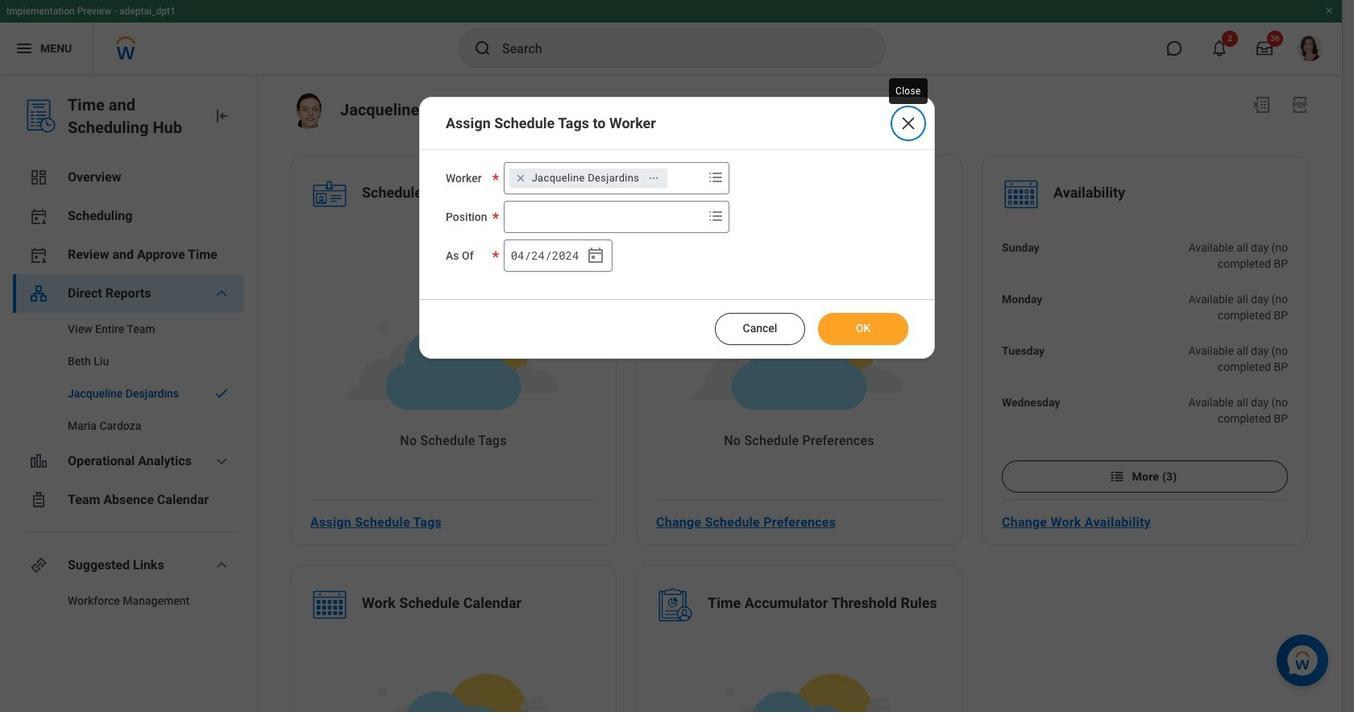 Task type: locate. For each thing, give the bounding box(es) containing it.
dialog
[[419, 97, 935, 359]]

0 vertical spatial calendar user solid image
[[29, 206, 48, 226]]

search image
[[473, 39, 493, 58]]

availability element
[[1054, 183, 1126, 206]]

calendar user solid image
[[29, 206, 48, 226], [29, 245, 48, 264]]

schedule tags element
[[362, 183, 457, 206]]

jacqueline desjardins element
[[532, 171, 640, 185]]

calendar image
[[586, 246, 605, 265]]

jacqueline desjardins, press delete to clear value. option
[[509, 169, 668, 188]]

navigation pane region
[[0, 74, 258, 712]]

1 vertical spatial calendar user solid image
[[29, 245, 48, 264]]

export to excel image
[[1252, 95, 1272, 115]]

1 prompts image from the top
[[706, 168, 725, 187]]

x image
[[899, 114, 918, 133]]

0 vertical spatial prompts image
[[706, 168, 725, 187]]

prompts image
[[706, 168, 725, 187], [706, 206, 725, 226]]

x small image
[[513, 170, 529, 186]]

calendar user solid image down dashboard icon
[[29, 206, 48, 226]]

calendar user solid image up view team icon
[[29, 245, 48, 264]]

banner
[[0, 0, 1343, 74]]

view team image
[[29, 284, 48, 303]]

time accumulator threshold rules element
[[708, 594, 938, 616]]

tooltip
[[886, 75, 931, 107]]

group
[[504, 239, 613, 272]]

1 vertical spatial prompts image
[[706, 206, 725, 226]]

notifications large image
[[1212, 40, 1228, 56]]

demo_f009.png image
[[290, 92, 327, 129]]

profile logan mcneil element
[[1288, 31, 1333, 66]]

task timeoff image
[[29, 490, 48, 510]]



Task type: describe. For each thing, give the bounding box(es) containing it.
Search field
[[504, 202, 703, 231]]

scheduling worker preferences element
[[708, 183, 914, 206]]

2 prompts image from the top
[[706, 206, 725, 226]]

2 calendar user solid image from the top
[[29, 245, 48, 264]]

close environment banner image
[[1325, 6, 1335, 15]]

chevron down small image
[[212, 556, 231, 575]]

view printable version (pdf) image
[[1291, 95, 1310, 115]]

1 calendar user solid image from the top
[[29, 206, 48, 226]]

dashboard image
[[29, 168, 48, 187]]

related actions image
[[649, 172, 660, 184]]

list view image
[[1110, 469, 1126, 485]]

chevron down small image
[[212, 284, 231, 303]]

link image
[[29, 556, 48, 575]]

inbox large image
[[1257, 40, 1273, 56]]

transformation import image
[[212, 106, 231, 126]]

check image
[[212, 385, 231, 402]]

work schedule calendar element
[[362, 594, 522, 616]]

time and scheduling hub element
[[68, 94, 199, 139]]



Task type: vqa. For each thing, say whether or not it's contained in the screenshot.
X image
yes



